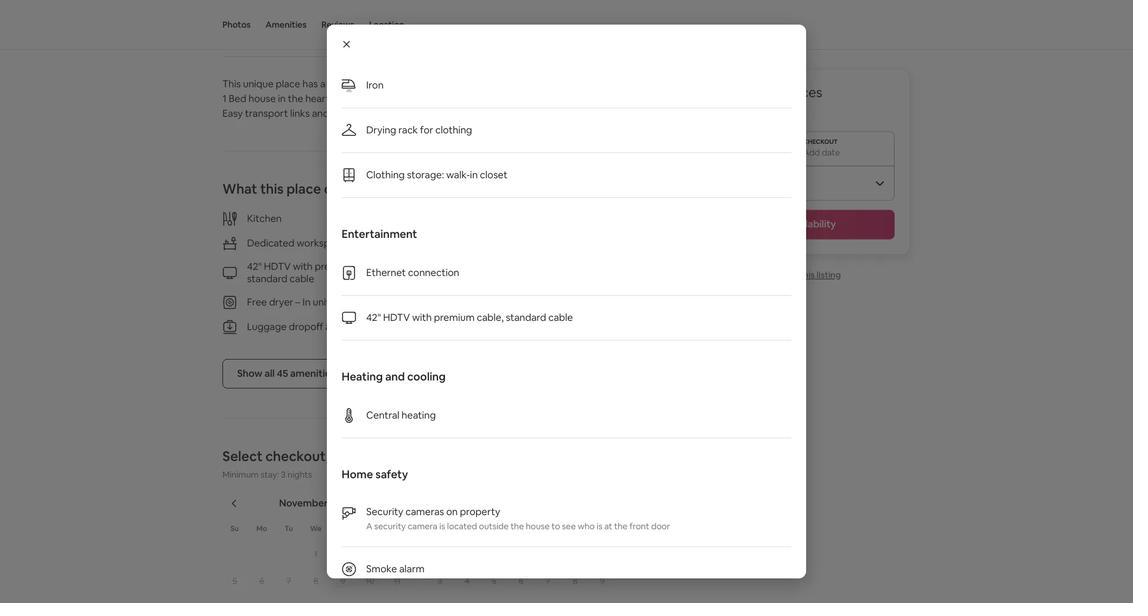 Task type: vqa. For each thing, say whether or not it's contained in the screenshot.
2 button
yes



Task type: describe. For each thing, give the bounding box(es) containing it.
cable, inside 42" hdtv with premium cable, standard cable
[[358, 260, 385, 273]]

2 1 button from the left
[[562, 541, 589, 567]]

a inside the 'this unique place has a style all its own. 1 bed house in the heart of muswell hill (north london), with views over london. easy transport links and close to shops'
[[320, 77, 326, 90]]

cameras for security cameras on property a security camera is located outside the house to see who is at the front door
[[406, 506, 444, 518]]

safety
[[376, 467, 408, 482]]

1 5 from the left
[[233, 575, 237, 586]]

free dryer – in unit
[[247, 296, 330, 308]]

closet
[[480, 169, 508, 181]]

2 8 button from the left
[[562, 568, 589, 594]]

luggage dropoff allowed
[[247, 320, 361, 333]]

th
[[545, 524, 554, 534]]

5-
[[462, 25, 470, 36]]

su for fr
[[231, 524, 239, 534]]

·
[[726, 105, 728, 116]]

1 8 button from the left
[[303, 568, 330, 594]]

for for dates
[[764, 84, 782, 101]]

1 6 button from the left
[[248, 568, 276, 594]]

7 for first the 7 button from left
[[287, 575, 291, 586]]

december
[[485, 497, 534, 510]]

in inside what this place offers dialog
[[470, 169, 478, 181]]

house for the
[[526, 521, 550, 532]]

transport
[[245, 107, 288, 120]]

free for free washer – in unit
[[453, 261, 473, 274]]

6 for 1st 6 button from the right
[[519, 575, 524, 586]]

3 for 3 button to the left
[[368, 548, 373, 559]]

property for security cameras on property
[[547, 320, 587, 333]]

this unique place has a style all its own. 1 bed house in the heart of muswell hill (north london), with views over london. easy transport links and close to shops
[[223, 77, 579, 120]]

standard inside 42" hdtv with premium cable, standard cable
[[247, 272, 288, 285]]

1 fr from the left
[[367, 524, 374, 534]]

photos button
[[223, 0, 251, 49]]

easy
[[223, 107, 243, 120]]

report this listing button
[[751, 269, 842, 280]]

place for offers
[[287, 180, 321, 197]]

– for washer
[[510, 261, 515, 274]]

luggage
[[247, 320, 287, 333]]

security for security cameras on property a security camera is located outside the house to see who is at the front door
[[367, 506, 404, 518]]

42" hdtv with premium cable, standard cable inside what this place offers dialog
[[367, 311, 573, 324]]

we for th
[[516, 524, 528, 534]]

check
[[756, 218, 786, 231]]

what this place offers dialog
[[327, 0, 807, 603]]

cooling
[[408, 370, 446, 384]]

this for what
[[260, 180, 284, 197]]

dedicated workspace
[[247, 237, 346, 249]]

style
[[328, 77, 349, 90]]

dropoff
[[289, 320, 324, 333]]

photos
[[223, 19, 251, 30]]

0 horizontal spatial 3 button
[[357, 541, 384, 567]]

to inside the 'this unique place has a style all its own. 1 bed house in the heart of muswell hill (north london), with views over london. easy transport links and close to shops'
[[357, 107, 367, 120]]

show all 45 amenities
[[237, 367, 336, 380]]

location button
[[369, 0, 405, 49]]

ethernet
[[367, 266, 406, 279]]

to inside the security cameras on property a security camera is located outside the house to see who is at the front door
[[552, 521, 561, 532]]

outside
[[479, 521, 509, 532]]

0 vertical spatial 42" hdtv with premium cable, standard cable
[[247, 260, 385, 285]]

central heating
[[367, 409, 436, 422]]

has
[[303, 77, 318, 90]]

in left process
[[414, 25, 420, 36]]

1 inside the 'this unique place has a style all its own. 1 bed house in the heart of muswell hill (north london), with views over london. easy transport links and close to shops'
[[223, 92, 227, 105]]

entertainment
[[342, 227, 418, 241]]

all inside the 'this unique place has a style all its own. 1 bed house in the heart of muswell hill (north london), with views over london. easy transport links and close to shops'
[[351, 77, 361, 90]]

2 for first 2 button from right
[[600, 548, 605, 559]]

kitchen
[[247, 212, 282, 225]]

unit for free washer – in unit
[[527, 261, 544, 274]]

balcony
[[524, 296, 559, 308]]

amenities
[[290, 367, 336, 380]]

0 vertical spatial 42"
[[247, 260, 262, 273]]

all inside "button"
[[265, 367, 275, 380]]

great
[[262, 9, 289, 22]]

iron
[[367, 79, 384, 92]]

su for th
[[437, 524, 445, 534]]

of inside the 'this unique place has a style all its own. 1 bed house in the heart of muswell hill (north london), with views over london. easy transport links and close to shops'
[[332, 92, 342, 105]]

100%
[[262, 25, 282, 36]]

0 horizontal spatial check-
[[291, 9, 322, 22]]

free washer – in unit
[[453, 261, 544, 274]]

rating.
[[487, 25, 512, 36]]

security cameras on property a security camera is located outside the house to see who is at the front door
[[367, 506, 671, 532]]

smoke alarm
[[367, 563, 425, 576]]

close
[[331, 107, 355, 120]]

front
[[630, 521, 650, 532]]

3 for bottom 3 button
[[438, 575, 443, 586]]

amenities
[[266, 19, 307, 30]]

prices
[[785, 84, 823, 101]]

minimum
[[223, 469, 259, 480]]

availability
[[788, 218, 837, 231]]

who
[[578, 521, 595, 532]]

7 for second the 7 button from the left
[[546, 575, 551, 586]]

dates
[[726, 84, 761, 101]]

smoke
[[367, 563, 397, 576]]

1 horizontal spatial check-
[[387, 25, 414, 36]]

london),
[[429, 92, 469, 105]]

check availability
[[756, 218, 837, 231]]

reviews button
[[322, 0, 355, 49]]

with inside what this place offers dialog
[[412, 311, 432, 324]]

located
[[447, 521, 478, 532]]

1 for 1st 1 button from right
[[574, 548, 577, 559]]

in inside the 'this unique place has a style all its own. 1 bed house in the heart of muswell hill (north london), with views over london. easy transport links and close to shops'
[[278, 92, 286, 105]]

hill
[[382, 92, 396, 105]]

gave
[[351, 25, 370, 36]]

0 vertical spatial cable
[[290, 272, 314, 285]]

11
[[394, 575, 401, 586]]

cable inside what this place offers dialog
[[549, 311, 573, 324]]

shops
[[369, 107, 396, 120]]

1 8 from the left
[[314, 575, 319, 586]]

with inside 42" hdtv with premium cable, standard cable
[[293, 260, 313, 273]]

2 5 from the left
[[492, 575, 497, 586]]

1 9 button from the left
[[330, 568, 357, 594]]

10
[[366, 575, 375, 586]]

add for add date
[[804, 147, 821, 158]]

check availability button
[[697, 210, 895, 239]]

and inside what this place offers dialog
[[386, 370, 405, 384]]

listing
[[817, 269, 842, 280]]

add dates for prices
[[697, 84, 823, 101]]

2 9 button from the left
[[589, 568, 616, 594]]

connection
[[408, 266, 460, 279]]

we for fr
[[310, 524, 322, 534]]

1 2 button from the left
[[330, 541, 357, 567]]

security
[[374, 521, 406, 532]]

calendar application
[[208, 484, 1037, 603]]

6 for 2nd 6 button from right
[[259, 575, 264, 586]]

own.
[[376, 77, 398, 90]]

report this listing
[[771, 269, 842, 280]]

a inside great check-in experience 100% of recent guests gave the check-in process a 5-star rating.
[[455, 25, 460, 36]]

9 for 2nd 9 button from the right
[[341, 575, 346, 586]]

for for rack
[[420, 124, 434, 137]]

1 horizontal spatial 4
[[465, 575, 470, 586]]

rack
[[399, 124, 418, 137]]

2023 for november 2023
[[330, 497, 353, 510]]

recent
[[294, 25, 320, 36]]



Task type: locate. For each thing, give the bounding box(es) containing it.
the up "links"
[[288, 92, 303, 105]]

1 is from the left
[[440, 521, 446, 532]]

tu down the november
[[285, 524, 293, 534]]

and inside the 'this unique place has a style all its own. 1 bed house in the heart of muswell hill (north london), with views over london. easy transport links and close to shops'
[[312, 107, 329, 120]]

great check-in experience 100% of recent guests gave the check-in process a 5-star rating.
[[262, 9, 512, 36]]

1 button down november 2023
[[303, 541, 330, 567]]

unit up 'dropoff'
[[313, 296, 330, 308]]

42" down dedicated
[[247, 260, 262, 273]]

mo down stay:
[[257, 524, 267, 534]]

8
[[314, 575, 319, 586], [573, 575, 578, 586]]

3 right stay:
[[281, 469, 286, 480]]

0 horizontal spatial hdtv
[[264, 260, 291, 273]]

standard up dryer
[[247, 272, 288, 285]]

with left views
[[471, 92, 491, 105]]

su down 'minimum'
[[231, 524, 239, 534]]

sa left camera
[[393, 524, 401, 534]]

4 button down "located"
[[454, 568, 481, 594]]

free for free dryer – in unit
[[247, 296, 267, 308]]

8 left '10'
[[314, 575, 319, 586]]

0 horizontal spatial 6 button
[[248, 568, 276, 594]]

experience
[[332, 9, 384, 22]]

to
[[357, 107, 367, 120], [552, 521, 561, 532]]

for right rack
[[420, 124, 434, 137]]

1 horizontal spatial tu
[[491, 524, 499, 534]]

cable, down patio
[[477, 311, 504, 324]]

nights
[[288, 469, 312, 480]]

on for security cameras on property a security camera is located outside the house to see who is at the front door
[[447, 506, 458, 518]]

in up transport
[[278, 92, 286, 105]]

9 button down at
[[589, 568, 616, 594]]

2 for first 2 button from the left
[[341, 548, 346, 559]]

house
[[249, 92, 276, 105], [526, 521, 550, 532]]

date inside select checkout date minimum stay: 3 nights
[[329, 447, 358, 465]]

3 button right 'alarm'
[[427, 568, 454, 594]]

su left "located"
[[437, 524, 445, 534]]

to left see
[[552, 521, 561, 532]]

door
[[652, 521, 671, 532]]

1 we from the left
[[310, 524, 322, 534]]

or
[[512, 296, 521, 308]]

0 vertical spatial place
[[276, 77, 301, 90]]

4.94 · 33 reviews
[[707, 105, 772, 116]]

november 2023
[[279, 497, 353, 510]]

1 9 from the left
[[341, 575, 346, 586]]

0 horizontal spatial standard
[[247, 272, 288, 285]]

on inside the security cameras on property a security camera is located outside the house to see who is at the front door
[[447, 506, 458, 518]]

add down prices
[[804, 147, 821, 158]]

1 down november 2023
[[314, 548, 318, 559]]

1 mo from the left
[[257, 524, 267, 534]]

show
[[237, 367, 263, 380]]

heart
[[306, 92, 330, 105]]

0 vertical spatial security
[[453, 320, 490, 333]]

star
[[470, 25, 485, 36]]

place left offers
[[287, 180, 321, 197]]

in up 'dropoff'
[[303, 296, 311, 308]]

0 horizontal spatial 7 button
[[276, 568, 303, 594]]

1 horizontal spatial 6 button
[[508, 568, 535, 594]]

3 inside select checkout date minimum stay: 3 nights
[[281, 469, 286, 480]]

hdtv down dedicated
[[264, 260, 291, 273]]

11 button
[[384, 568, 411, 594]]

in up guests
[[322, 9, 330, 22]]

place inside the 'this unique place has a style all its own. 1 bed house in the heart of muswell hill (north london), with views over london. easy transport links and close to shops'
[[276, 77, 301, 90]]

42" inside what this place offers dialog
[[367, 311, 381, 324]]

0 vertical spatial with
[[471, 92, 491, 105]]

select checkout date minimum stay: 3 nights
[[223, 447, 358, 480]]

1 vertical spatial and
[[386, 370, 405, 384]]

1 horizontal spatial 2
[[600, 548, 605, 559]]

1 vertical spatial cameras
[[406, 506, 444, 518]]

42" right allowed
[[367, 311, 381, 324]]

add up '4.94' at the top right of the page
[[697, 84, 723, 101]]

0 vertical spatial a
[[455, 25, 460, 36]]

1 horizontal spatial 3 button
[[427, 568, 454, 594]]

heating and cooling
[[342, 370, 446, 384]]

1 vertical spatial 4 button
[[454, 568, 481, 594]]

standard down "or"
[[506, 311, 547, 324]]

london.
[[543, 92, 579, 105]]

cable up "free dryer – in unit"
[[290, 272, 314, 285]]

1 horizontal spatial with
[[412, 311, 432, 324]]

1 sa from the left
[[393, 524, 401, 534]]

report
[[771, 269, 799, 280]]

a right has
[[320, 77, 326, 90]]

2 8 from the left
[[573, 575, 578, 586]]

unit for free dryer – in unit
[[313, 296, 330, 308]]

11/19/2023
[[705, 147, 747, 158]]

standard inside what this place offers dialog
[[506, 311, 547, 324]]

check- up recent on the left
[[291, 9, 322, 22]]

cameras for security cameras on property
[[492, 320, 531, 333]]

security cameras on property
[[453, 320, 587, 333]]

1 horizontal spatial cable,
[[477, 311, 504, 324]]

heating
[[342, 370, 383, 384]]

1 horizontal spatial 3
[[368, 548, 373, 559]]

all left 45
[[265, 367, 275, 380]]

add
[[697, 84, 723, 101], [804, 147, 821, 158]]

over
[[521, 92, 541, 105]]

10 button
[[357, 568, 384, 594]]

security for security cameras on property
[[453, 320, 490, 333]]

1 horizontal spatial 7 button
[[535, 568, 562, 594]]

tu down december
[[491, 524, 499, 534]]

house down unique
[[249, 92, 276, 105]]

1 button down see
[[562, 541, 589, 567]]

in right 'washer'
[[517, 261, 525, 274]]

1 horizontal spatial a
[[455, 25, 460, 36]]

0 horizontal spatial property
[[460, 506, 501, 518]]

cable, down entertainment in the top left of the page
[[358, 260, 385, 273]]

we down november 2023
[[310, 524, 322, 534]]

at
[[605, 521, 613, 532]]

1 vertical spatial a
[[320, 77, 326, 90]]

0 vertical spatial this
[[260, 180, 284, 197]]

1 vertical spatial with
[[293, 260, 313, 273]]

unique
[[243, 77, 274, 90]]

1 horizontal spatial 1 button
[[562, 541, 589, 567]]

0 horizontal spatial mo
[[257, 524, 267, 534]]

free left 'washer'
[[453, 261, 473, 274]]

washer
[[475, 261, 508, 274]]

9 button left '10'
[[330, 568, 357, 594]]

mo for th
[[463, 524, 473, 534]]

0 horizontal spatial 3
[[281, 469, 286, 480]]

workspace
[[297, 237, 346, 249]]

1 horizontal spatial date
[[823, 147, 841, 158]]

property
[[547, 320, 587, 333], [460, 506, 501, 518]]

on up "located"
[[447, 506, 458, 518]]

mo
[[257, 524, 267, 534], [463, 524, 473, 534]]

0 horizontal spatial 5 button
[[221, 568, 248, 594]]

1 vertical spatial 4
[[465, 575, 470, 586]]

9 down at
[[600, 575, 605, 586]]

2023 up th
[[536, 497, 558, 510]]

allowed
[[326, 320, 361, 333]]

cable,
[[358, 260, 385, 273], [477, 311, 504, 324]]

2 7 from the left
[[546, 575, 551, 586]]

2 vertical spatial with
[[412, 311, 432, 324]]

1 vertical spatial for
[[420, 124, 434, 137]]

amenities button
[[266, 0, 307, 49]]

check- left process
[[387, 25, 414, 36]]

1 vertical spatial 3 button
[[427, 568, 454, 594]]

this for report
[[801, 269, 815, 280]]

for inside what this place offers dialog
[[420, 124, 434, 137]]

1 7 from the left
[[287, 575, 291, 586]]

house down december 2023
[[526, 521, 550, 532]]

house inside the security cameras on property a security camera is located outside the house to see who is at the front door
[[526, 521, 550, 532]]

6 button
[[248, 568, 276, 594], [508, 568, 535, 594]]

1 horizontal spatial in
[[517, 261, 525, 274]]

drying rack for clothing
[[367, 124, 473, 137]]

2 horizontal spatial 3
[[438, 575, 443, 586]]

0 horizontal spatial cameras
[[406, 506, 444, 518]]

heating
[[402, 409, 436, 422]]

date
[[823, 147, 841, 158], [329, 447, 358, 465]]

4
[[395, 548, 400, 559], [465, 575, 470, 586]]

4 up smoke alarm
[[395, 548, 400, 559]]

2 5 button from the left
[[481, 568, 508, 594]]

0 horizontal spatial su
[[231, 524, 239, 534]]

of down style
[[332, 92, 342, 105]]

unit up balcony
[[527, 261, 544, 274]]

1 vertical spatial security
[[367, 506, 404, 518]]

0 horizontal spatial 1
[[223, 92, 227, 105]]

1 horizontal spatial su
[[437, 524, 445, 534]]

links
[[290, 107, 310, 120]]

all left its
[[351, 77, 361, 90]]

property down balcony
[[547, 320, 587, 333]]

4 button
[[384, 541, 411, 567], [454, 568, 481, 594]]

42" hdtv with premium cable, standard cable down workspace
[[247, 260, 385, 285]]

of
[[284, 25, 292, 36], [332, 92, 342, 105]]

0 horizontal spatial in
[[303, 296, 311, 308]]

free left dryer
[[247, 296, 267, 308]]

tu for fr
[[285, 524, 293, 534]]

security inside the security cameras on property a security camera is located outside the house to see who is at the front door
[[367, 506, 404, 518]]

0 horizontal spatial 6
[[259, 575, 264, 586]]

place left has
[[276, 77, 301, 90]]

home safety
[[342, 467, 408, 482]]

hdtv inside what this place offers dialog
[[383, 311, 410, 324]]

0 horizontal spatial 9
[[341, 575, 346, 586]]

1 horizontal spatial 5 button
[[481, 568, 508, 594]]

1 horizontal spatial of
[[332, 92, 342, 105]]

0 vertical spatial 3
[[281, 469, 286, 480]]

stay:
[[261, 469, 279, 480]]

and down heart at the left
[[312, 107, 329, 120]]

0 vertical spatial hdtv
[[264, 260, 291, 273]]

sa
[[393, 524, 401, 534], [599, 524, 607, 534]]

fr left security
[[367, 524, 374, 534]]

fr right th
[[573, 524, 580, 534]]

0 horizontal spatial 2
[[341, 548, 346, 559]]

8 button left '10'
[[303, 568, 330, 594]]

the right 'outside'
[[511, 521, 524, 532]]

we down december 2023
[[516, 524, 528, 534]]

0 horizontal spatial 9 button
[[330, 568, 357, 594]]

with down the ethernet connection
[[412, 311, 432, 324]]

3 button up 10 button
[[357, 541, 384, 567]]

2 fr from the left
[[573, 524, 580, 534]]

2 2023 from the left
[[536, 497, 558, 510]]

cameras down "or"
[[492, 320, 531, 333]]

this left listing
[[801, 269, 815, 280]]

cable, inside what this place offers dialog
[[477, 311, 504, 324]]

for
[[764, 84, 782, 101], [420, 124, 434, 137]]

hdtv
[[264, 260, 291, 273], [383, 311, 410, 324]]

0 horizontal spatial and
[[312, 107, 329, 120]]

0 horizontal spatial 4 button
[[384, 541, 411, 567]]

0 vertical spatial unit
[[527, 261, 544, 274]]

place
[[276, 77, 301, 90], [287, 180, 321, 197]]

on down balcony
[[533, 320, 545, 333]]

1 7 button from the left
[[276, 568, 303, 594]]

su
[[231, 524, 239, 534], [437, 524, 445, 534]]

is left at
[[597, 521, 603, 532]]

2 6 from the left
[[519, 575, 524, 586]]

9 left '10'
[[341, 575, 346, 586]]

0 vertical spatial standard
[[247, 272, 288, 285]]

8 down see
[[573, 575, 578, 586]]

– right dryer
[[296, 296, 301, 308]]

42" hdtv with premium cable, standard cable
[[247, 260, 385, 285], [367, 311, 573, 324]]

0 horizontal spatial is
[[440, 521, 446, 532]]

42" hdtv with premium cable, standard cable down private
[[367, 311, 573, 324]]

1 2023 from the left
[[330, 497, 353, 510]]

check-
[[291, 9, 322, 22], [387, 25, 414, 36]]

tu for th
[[491, 524, 499, 534]]

0 horizontal spatial of
[[284, 25, 292, 36]]

1 horizontal spatial 42"
[[367, 311, 381, 324]]

mo left 'outside'
[[463, 524, 473, 534]]

of inside great check-in experience 100% of recent guests gave the check-in process a 5-star rating.
[[284, 25, 292, 36]]

premium inside what this place offers dialog
[[434, 311, 475, 324]]

1 horizontal spatial 5
[[492, 575, 497, 586]]

– right 'washer'
[[510, 261, 515, 274]]

1 2 from the left
[[341, 548, 346, 559]]

1 su from the left
[[231, 524, 239, 534]]

1 vertical spatial add
[[804, 147, 821, 158]]

2 button down at
[[589, 541, 616, 567]]

cameras up camera
[[406, 506, 444, 518]]

property up 'outside'
[[460, 506, 501, 518]]

4 down "located"
[[465, 575, 470, 586]]

house for bed
[[249, 92, 276, 105]]

2
[[341, 548, 346, 559], [600, 548, 605, 559]]

1 vertical spatial hdtv
[[383, 311, 410, 324]]

1 horizontal spatial on
[[533, 320, 545, 333]]

1 horizontal spatial 6
[[519, 575, 524, 586]]

– for dryer
[[296, 296, 301, 308]]

1 6 from the left
[[259, 575, 264, 586]]

in for dryer
[[303, 296, 311, 308]]

and left cooling
[[386, 370, 405, 384]]

2 tu from the left
[[491, 524, 499, 534]]

1 horizontal spatial we
[[516, 524, 528, 534]]

clothing storage: walk-in closet
[[367, 169, 508, 181]]

1 horizontal spatial premium
[[434, 311, 475, 324]]

is right camera
[[440, 521, 446, 532]]

0 horizontal spatial security
[[367, 506, 404, 518]]

1 horizontal spatial 1
[[314, 548, 318, 559]]

1 horizontal spatial all
[[351, 77, 361, 90]]

1 5 button from the left
[[221, 568, 248, 594]]

2 we from the left
[[516, 524, 528, 534]]

3 right 'alarm'
[[438, 575, 443, 586]]

offers
[[324, 180, 362, 197]]

security up security
[[367, 506, 404, 518]]

2 6 button from the left
[[508, 568, 535, 594]]

in
[[517, 261, 525, 274], [303, 296, 311, 308]]

1 1 button from the left
[[303, 541, 330, 567]]

0 horizontal spatial we
[[310, 524, 322, 534]]

0 horizontal spatial 7
[[287, 575, 291, 586]]

2023 down home
[[330, 497, 353, 510]]

in for washer
[[517, 261, 525, 274]]

2 is from the left
[[597, 521, 603, 532]]

0 horizontal spatial add
[[697, 84, 723, 101]]

1 down see
[[574, 548, 577, 559]]

house inside the 'this unique place has a style all its own. 1 bed house in the heart of muswell hill (north london), with views over london. easy transport links and close to shops'
[[249, 92, 276, 105]]

1 horizontal spatial –
[[510, 261, 515, 274]]

add for add dates for prices
[[697, 84, 723, 101]]

0 horizontal spatial with
[[293, 260, 313, 273]]

bed
[[229, 92, 247, 105]]

1 vertical spatial to
[[552, 521, 561, 532]]

to down muswell
[[357, 107, 367, 120]]

2023
[[330, 497, 353, 510], [536, 497, 558, 510]]

cameras inside the security cameras on property a security camera is located outside the house to see who is at the front door
[[406, 506, 444, 518]]

0 horizontal spatial tu
[[285, 524, 293, 534]]

1 for 1st 1 button from the left
[[314, 548, 318, 559]]

mo for fr
[[257, 524, 267, 534]]

the right at
[[615, 521, 628, 532]]

2 2 button from the left
[[589, 541, 616, 567]]

of right 100% at the left of the page
[[284, 25, 292, 36]]

0 vertical spatial all
[[351, 77, 361, 90]]

1 vertical spatial all
[[265, 367, 275, 380]]

standard
[[247, 272, 288, 285], [506, 311, 547, 324]]

1 horizontal spatial and
[[386, 370, 405, 384]]

0 vertical spatial –
[[510, 261, 515, 274]]

ethernet connection
[[367, 266, 460, 279]]

on for security cameras on property
[[533, 320, 545, 333]]

private patio or balcony
[[453, 296, 559, 308]]

security down private
[[453, 320, 490, 333]]

1 horizontal spatial cable
[[549, 311, 573, 324]]

0 horizontal spatial cable,
[[358, 260, 385, 273]]

patio
[[486, 296, 510, 308]]

cable down balcony
[[549, 311, 573, 324]]

0 vertical spatial 4
[[395, 548, 400, 559]]

november
[[279, 497, 328, 510]]

process
[[422, 25, 454, 36]]

1 horizontal spatial 2 button
[[589, 541, 616, 567]]

0 vertical spatial of
[[284, 25, 292, 36]]

this up kitchen
[[260, 180, 284, 197]]

free
[[453, 261, 473, 274], [247, 296, 267, 308]]

0 vertical spatial cable,
[[358, 260, 385, 273]]

1 horizontal spatial add
[[804, 147, 821, 158]]

0 vertical spatial date
[[823, 147, 841, 158]]

drying
[[367, 124, 397, 137]]

premium down private
[[434, 311, 475, 324]]

premium
[[315, 260, 356, 273], [434, 311, 475, 324]]

2 mo from the left
[[463, 524, 473, 534]]

0 vertical spatial 4 button
[[384, 541, 411, 567]]

(north
[[398, 92, 427, 105]]

2 horizontal spatial 1
[[574, 548, 577, 559]]

2 7 button from the left
[[535, 568, 562, 594]]

3 up smoke
[[368, 548, 373, 559]]

2 horizontal spatial with
[[471, 92, 491, 105]]

storage:
[[407, 169, 444, 181]]

property inside the security cameras on property a security camera is located outside the house to see who is at the front door
[[460, 506, 501, 518]]

0 vertical spatial in
[[517, 261, 525, 274]]

sa right who
[[599, 524, 607, 534]]

premium down workspace
[[315, 260, 356, 273]]

with inside the 'this unique place has a style all its own. 1 bed house in the heart of muswell hill (north london), with views over london. easy transport links and close to shops'
[[471, 92, 491, 105]]

2023 for december 2023
[[536, 497, 558, 510]]

property for security cameras on property a security camera is located outside the house to see who is at the front door
[[460, 506, 501, 518]]

december 2023
[[485, 497, 558, 510]]

1 vertical spatial property
[[460, 506, 501, 518]]

1 horizontal spatial security
[[453, 320, 490, 333]]

home
[[342, 467, 373, 482]]

2 vertical spatial 3
[[438, 575, 443, 586]]

0 vertical spatial and
[[312, 107, 329, 120]]

central
[[367, 409, 400, 422]]

0 horizontal spatial 42"
[[247, 260, 262, 273]]

2 su from the left
[[437, 524, 445, 534]]

1 tu from the left
[[285, 524, 293, 534]]

2 2 from the left
[[600, 548, 605, 559]]

with down dedicated workspace
[[293, 260, 313, 273]]

9 for first 9 button from the right
[[600, 575, 605, 586]]

1 vertical spatial standard
[[506, 311, 547, 324]]

the inside the 'this unique place has a style all its own. 1 bed house in the heart of muswell hill (north london), with views over london. easy transport links and close to shops'
[[288, 92, 303, 105]]

0 vertical spatial premium
[[315, 260, 356, 273]]

place for has
[[276, 77, 301, 90]]

4 button up 11
[[384, 541, 411, 567]]

reviews
[[742, 105, 772, 116]]

a
[[455, 25, 460, 36], [320, 77, 326, 90]]

unit
[[527, 261, 544, 274], [313, 296, 330, 308]]

1 vertical spatial 3
[[368, 548, 373, 559]]

2 sa from the left
[[599, 524, 607, 534]]

2 button up 10 button
[[330, 541, 357, 567]]

alarm
[[400, 563, 425, 576]]

2 9 from the left
[[600, 575, 605, 586]]

the right gave
[[372, 25, 385, 36]]

1 vertical spatial place
[[287, 180, 321, 197]]

1 left bed at top left
[[223, 92, 227, 105]]

in left closet
[[470, 169, 478, 181]]

clothing
[[436, 124, 473, 137]]

hdtv down the ethernet
[[383, 311, 410, 324]]

the inside great check-in experience 100% of recent guests gave the check-in process a 5-star rating.
[[372, 25, 385, 36]]

1 vertical spatial 42"
[[367, 311, 381, 324]]



